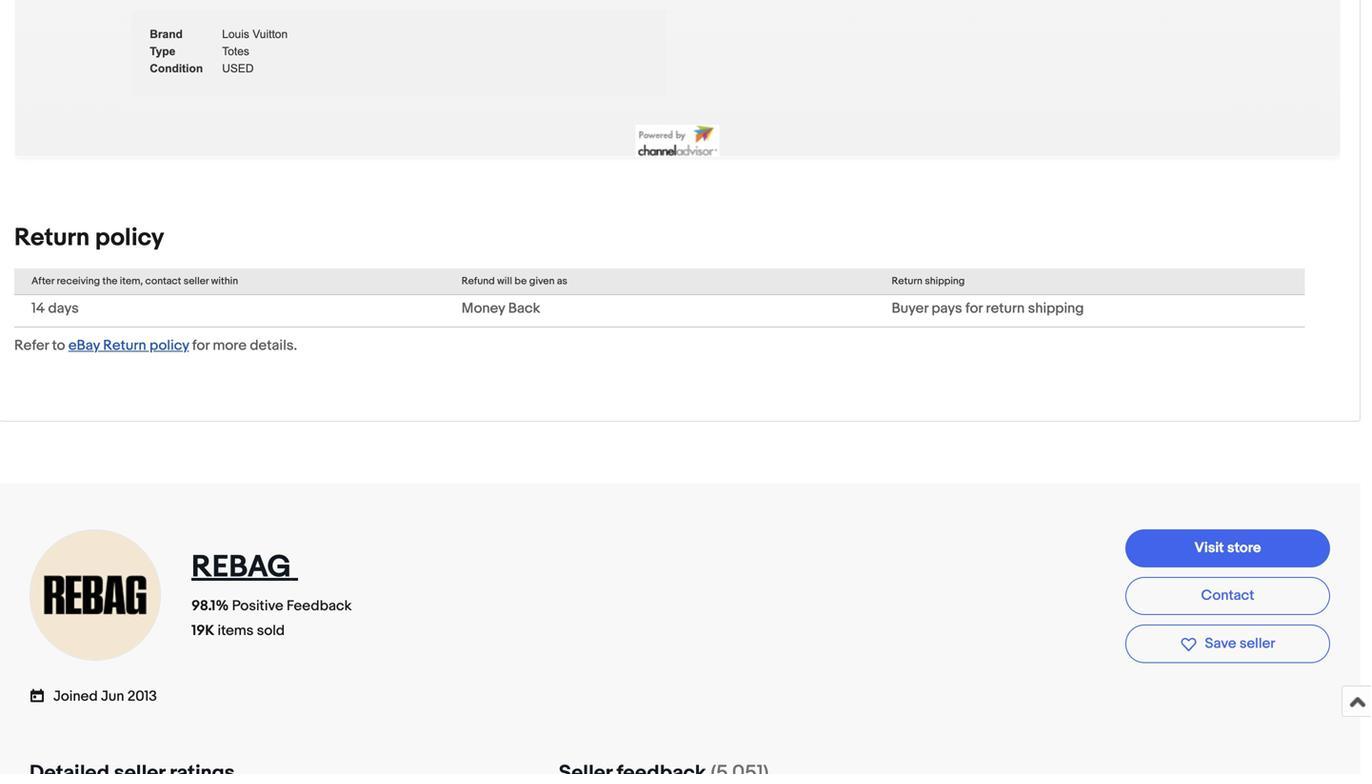 Task type: vqa. For each thing, say whether or not it's contained in the screenshot.
bottom 'activity log'
no



Task type: describe. For each thing, give the bounding box(es) containing it.
98.1% positive feedback 19k items sold
[[191, 598, 352, 639]]

1 horizontal spatial shipping
[[1028, 300, 1085, 317]]

return shipping
[[892, 276, 965, 288]]

return
[[986, 300, 1025, 317]]

rebag
[[191, 549, 291, 586]]

1 horizontal spatial for
[[966, 300, 983, 317]]

jun
[[101, 688, 124, 705]]

ebay return policy link
[[68, 337, 189, 355]]

receiving
[[57, 276, 100, 288]]

within
[[211, 276, 238, 288]]

be
[[515, 276, 527, 288]]

positive
[[232, 598, 284, 615]]

feedback
[[287, 598, 352, 615]]

1 vertical spatial policy
[[150, 337, 189, 355]]

save
[[1205, 636, 1237, 653]]

given
[[529, 276, 555, 288]]

items
[[218, 622, 254, 639]]

return policy
[[14, 224, 164, 253]]

refund
[[462, 276, 495, 288]]

joined jun 2013
[[53, 688, 157, 705]]

contact link
[[1126, 577, 1331, 616]]

will
[[497, 276, 512, 288]]

buyer
[[892, 300, 929, 317]]

contact
[[1202, 587, 1255, 605]]

days
[[48, 300, 79, 317]]

more
[[213, 337, 247, 355]]

visit store
[[1195, 540, 1262, 557]]

2013
[[127, 688, 157, 705]]

text__icon wrapper image
[[30, 686, 53, 704]]

refund will be given as
[[462, 276, 568, 288]]

0 vertical spatial policy
[[95, 224, 164, 253]]

details.
[[250, 337, 297, 355]]

save seller
[[1205, 636, 1276, 653]]

store
[[1228, 540, 1262, 557]]

the
[[102, 276, 118, 288]]



Task type: locate. For each thing, give the bounding box(es) containing it.
return up buyer
[[892, 276, 923, 288]]

1 horizontal spatial seller
[[1240, 636, 1276, 653]]

shipping
[[925, 276, 965, 288], [1028, 300, 1085, 317]]

to
[[52, 337, 65, 355]]

joined
[[53, 688, 98, 705]]

0 vertical spatial for
[[966, 300, 983, 317]]

seller left within
[[184, 276, 209, 288]]

1 vertical spatial return
[[892, 276, 923, 288]]

0 horizontal spatial shipping
[[925, 276, 965, 288]]

seller right save
[[1240, 636, 1276, 653]]

1 horizontal spatial return
[[103, 337, 146, 355]]

shipping right return
[[1028, 300, 1085, 317]]

refer
[[14, 337, 49, 355]]

visit store link
[[1126, 530, 1331, 568]]

14
[[31, 300, 45, 317]]

1 vertical spatial shipping
[[1028, 300, 1085, 317]]

sold
[[257, 622, 285, 639]]

19k
[[191, 622, 215, 639]]

as
[[557, 276, 568, 288]]

return
[[14, 224, 90, 253], [892, 276, 923, 288], [103, 337, 146, 355]]

after
[[31, 276, 54, 288]]

return up after
[[14, 224, 90, 253]]

return for return shipping
[[892, 276, 923, 288]]

0 vertical spatial seller
[[184, 276, 209, 288]]

2 vertical spatial return
[[103, 337, 146, 355]]

0 vertical spatial shipping
[[925, 276, 965, 288]]

ebay
[[68, 337, 100, 355]]

contact
[[145, 276, 181, 288]]

return right 'ebay'
[[103, 337, 146, 355]]

money back
[[462, 300, 541, 317]]

back
[[508, 300, 541, 317]]

14 days
[[31, 300, 79, 317]]

98.1%
[[191, 598, 229, 615]]

item,
[[120, 276, 143, 288]]

rebag link
[[191, 549, 298, 586]]

pays
[[932, 300, 963, 317]]

buyer pays for return shipping
[[892, 300, 1085, 317]]

policy left the more
[[150, 337, 189, 355]]

0 horizontal spatial seller
[[184, 276, 209, 288]]

for left the more
[[192, 337, 210, 355]]

visit
[[1195, 540, 1225, 557]]

rebag image
[[29, 529, 162, 662]]

money
[[462, 300, 505, 317]]

save seller button
[[1126, 625, 1331, 663]]

1 vertical spatial seller
[[1240, 636, 1276, 653]]

for right the pays
[[966, 300, 983, 317]]

0 horizontal spatial return
[[14, 224, 90, 253]]

0 horizontal spatial for
[[192, 337, 210, 355]]

after receiving the item, contact seller within
[[31, 276, 238, 288]]

seller
[[184, 276, 209, 288], [1240, 636, 1276, 653]]

shipping up the pays
[[925, 276, 965, 288]]

policy
[[95, 224, 164, 253], [150, 337, 189, 355]]

refer to ebay return policy for more details.
[[14, 337, 297, 355]]

0 vertical spatial return
[[14, 224, 90, 253]]

1 vertical spatial for
[[192, 337, 210, 355]]

policy up item,
[[95, 224, 164, 253]]

for
[[966, 300, 983, 317], [192, 337, 210, 355]]

seller inside button
[[1240, 636, 1276, 653]]

return for return policy
[[14, 224, 90, 253]]

2 horizontal spatial return
[[892, 276, 923, 288]]



